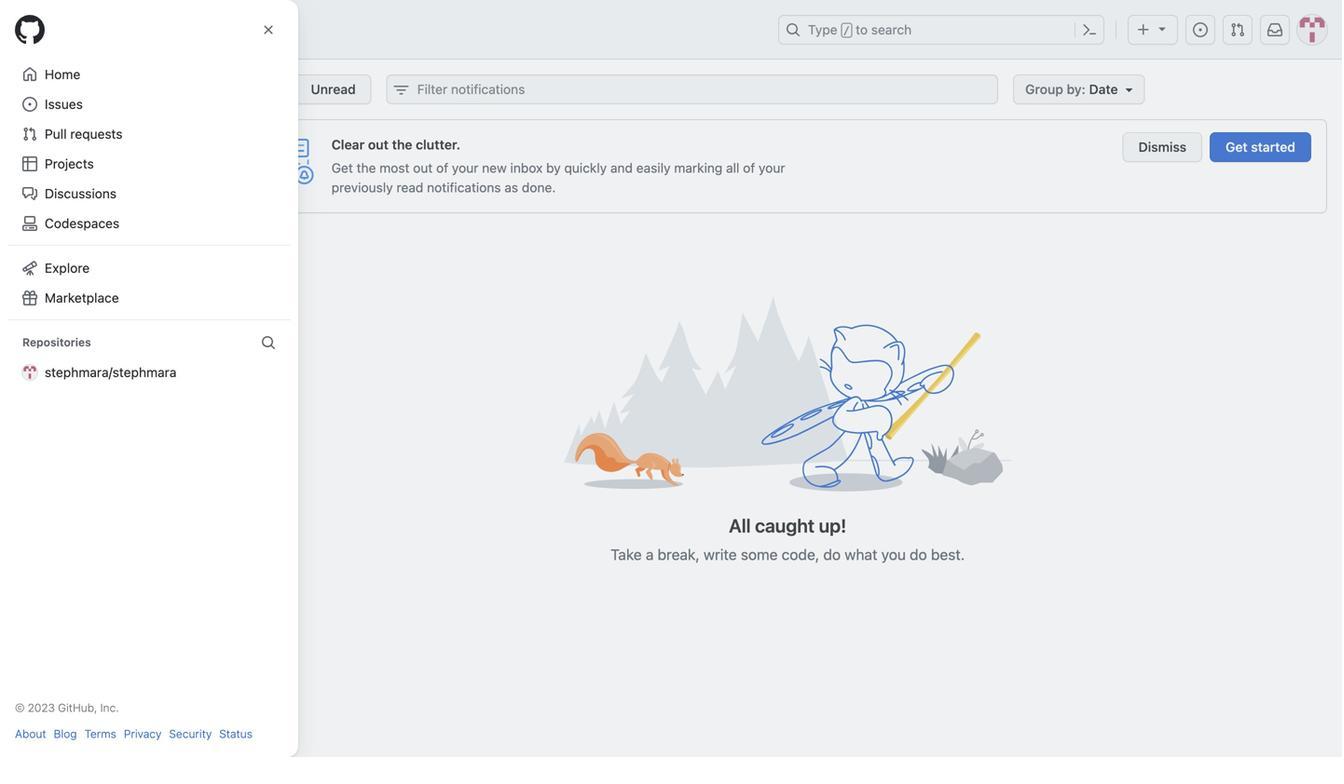 Task type: describe. For each thing, give the bounding box(es) containing it.
issues
[[45, 96, 83, 112]]

2 of from the left
[[743, 160, 755, 176]]

close image
[[261, 22, 276, 37]]

mentioned
[[46, 332, 110, 347]]

codespaces link
[[15, 209, 283, 239]]

all
[[729, 515, 751, 537]]

team
[[46, 370, 79, 386]]

take
[[611, 546, 642, 564]]

💬 participating link
[[15, 284, 234, 319]]

inbox
[[510, 160, 543, 176]]

notifications image
[[1268, 22, 1283, 37]]

plus image
[[1137, 22, 1151, 37]]

security
[[169, 728, 212, 741]]

1 horizontal spatial out
[[413, 160, 433, 176]]

discussions
[[45, 186, 117, 201]]

status
[[219, 728, 253, 741]]

pull requests link
[[15, 119, 283, 149]]

inc.
[[100, 702, 119, 715]]

inbox image
[[30, 84, 45, 99]]

all caught up! take a break, write some code, do what you do best.
[[611, 515, 965, 564]]

a
[[646, 546, 654, 564]]

filters
[[22, 224, 57, 237]]

write
[[704, 546, 737, 564]]

blog link
[[54, 726, 77, 743]]

date
[[1089, 82, 1118, 97]]

get inside button
[[1226, 139, 1248, 155]]

best.
[[931, 546, 965, 564]]

explore link
[[15, 254, 283, 283]]

break,
[[658, 546, 700, 564]]

assigned
[[46, 255, 102, 271]]

participating
[[46, 294, 122, 309]]

privacy link
[[124, 726, 162, 743]]

by
[[546, 160, 561, 176]]

you
[[882, 546, 906, 564]]

saved
[[50, 122, 91, 138]]

unread
[[311, 82, 356, 97]]

some
[[741, 546, 778, 564]]

0 horizontal spatial out
[[368, 137, 389, 152]]

stephmara/stephmara link
[[15, 358, 283, 388]]

most
[[380, 160, 410, 176]]

privacy
[[124, 728, 162, 741]]

previously
[[332, 180, 393, 195]]

codespaces
[[45, 216, 119, 231]]

all
[[726, 160, 740, 176]]

about
[[15, 728, 46, 741]]

🎯 assigned
[[30, 255, 102, 271]]

github,
[[58, 702, 97, 715]]

home
[[45, 67, 80, 82]]

2 do from the left
[[910, 546, 928, 564]]

about blog terms privacy security status
[[15, 728, 253, 741]]

marketplace link
[[15, 283, 283, 313]]

get inside clear out the clutter. get the most out of your new inbox by quickly and easily marking all of your previously read notifications as done.
[[332, 160, 353, 176]]

filter image
[[394, 83, 409, 98]]

mentioned
[[82, 370, 146, 386]]

© 2023 github, inc.
[[15, 702, 119, 715]]

security link
[[169, 726, 212, 743]]

type
[[808, 22, 838, 37]]

dismiss button
[[1123, 132, 1203, 162]]

1 your from the left
[[452, 160, 479, 176]]

group by: date
[[1026, 82, 1118, 97]]

about link
[[15, 726, 46, 743]]

type / to search
[[808, 22, 912, 37]]

check image
[[30, 161, 45, 176]]

command palette image
[[1082, 22, 1097, 37]]

dialog containing home
[[0, 0, 298, 758]]

issues link
[[15, 90, 283, 119]]

git pull request image
[[1231, 22, 1246, 37]]

read
[[397, 180, 424, 195]]

requests
[[70, 126, 123, 142]]



Task type: vqa. For each thing, say whether or not it's contained in the screenshot.
the top THE
yes



Task type: locate. For each thing, give the bounding box(es) containing it.
1 of from the left
[[436, 160, 449, 176]]

the
[[392, 137, 413, 152], [357, 160, 376, 176]]

code alert image
[[264, 135, 317, 187]]

triangle down image
[[1155, 21, 1170, 36]]

your up notifications
[[452, 160, 479, 176]]

discussions link
[[15, 179, 283, 209]]

0 horizontal spatial of
[[436, 160, 449, 176]]

stephmara/stephmara
[[45, 365, 177, 380]]

notifications
[[427, 180, 501, 195]]

of right all
[[743, 160, 755, 176]]

0 horizontal spatial do
[[824, 546, 841, 564]]

get
[[1226, 139, 1248, 155], [332, 160, 353, 176]]

repositories
[[22, 336, 91, 349]]

caught
[[755, 515, 815, 537]]

2023
[[28, 702, 55, 715]]

blog
[[54, 728, 77, 741]]

clear out the clutter. get the most out of your new inbox by quickly and easily marking all of your previously read notifications as done.
[[332, 137, 785, 195]]

clutter.
[[416, 137, 461, 152]]

1 do from the left
[[824, 546, 841, 564]]

to
[[856, 22, 868, 37]]

terms
[[84, 728, 116, 741]]

✋
[[30, 332, 43, 347]]

0 vertical spatial get
[[1226, 139, 1248, 155]]

of
[[436, 160, 449, 176], [743, 160, 755, 176]]

Filter notifications text field
[[387, 75, 999, 104]]

do left what
[[824, 546, 841, 564]]

done link
[[15, 151, 234, 186]]

💬 participating
[[30, 294, 122, 309]]

2 your from the left
[[759, 160, 785, 176]]

1 horizontal spatial get
[[1226, 139, 1248, 155]]

what
[[845, 546, 878, 564]]

🙌
[[30, 370, 43, 386]]

terms link
[[84, 726, 116, 743]]

group
[[1026, 82, 1064, 97]]

✋ mentioned
[[30, 332, 110, 347]]

0 horizontal spatial get
[[332, 160, 353, 176]]

/
[[843, 24, 850, 37]]

the up previously at top left
[[357, 160, 376, 176]]

get down the clear
[[332, 160, 353, 176]]

new
[[482, 160, 507, 176]]

0 horizontal spatial the
[[357, 160, 376, 176]]

inbox zero image
[[564, 288, 1012, 500]]

do right you
[[910, 546, 928, 564]]

triangle down image
[[1122, 82, 1137, 97]]

the up most
[[392, 137, 413, 152]]

as
[[505, 180, 518, 195]]

©
[[15, 702, 25, 715]]

and
[[611, 160, 633, 176]]

notifications element
[[15, 60, 234, 643]]

dismiss
[[1139, 139, 1187, 155]]

1 vertical spatial get
[[332, 160, 353, 176]]

easily
[[637, 160, 671, 176]]

pull requests
[[45, 126, 123, 142]]

1 horizontal spatial the
[[392, 137, 413, 152]]

your right all
[[759, 160, 785, 176]]

done
[[50, 160, 86, 176]]

get started button
[[1210, 132, 1312, 162]]

bookmark image
[[30, 123, 45, 138]]

0 horizontal spatial your
[[452, 160, 479, 176]]

None search field
[[387, 75, 999, 104]]

saved link
[[15, 113, 234, 147]]

issue opened image
[[1193, 22, 1208, 37]]

code,
[[782, 546, 820, 564]]

0 vertical spatial the
[[392, 137, 413, 152]]

status link
[[219, 726, 253, 743]]

quickly
[[564, 160, 607, 176]]

get left started
[[1226, 139, 1248, 155]]

marking
[[674, 160, 723, 176]]

1 horizontal spatial do
[[910, 546, 928, 564]]

🙌 team mentioned link
[[15, 361, 234, 395]]

🎯 assigned link
[[15, 246, 234, 281]]

your
[[452, 160, 479, 176], [759, 160, 785, 176]]

projects
[[45, 156, 94, 172]]

by:
[[1067, 82, 1086, 97]]

search
[[872, 22, 912, 37]]

unread button
[[295, 75, 372, 104]]

🙌 team mentioned
[[30, 370, 146, 386]]

1 horizontal spatial of
[[743, 160, 755, 176]]

up!
[[819, 515, 847, 537]]

🎯
[[30, 255, 43, 271]]

1 vertical spatial out
[[413, 160, 433, 176]]

open global navigation menu image
[[22, 22, 37, 37]]

marketplace
[[45, 290, 119, 306]]

explore
[[45, 261, 90, 276]]

do
[[824, 546, 841, 564], [910, 546, 928, 564]]

💬
[[30, 294, 43, 309]]

0 vertical spatial out
[[368, 137, 389, 152]]

1 vertical spatial the
[[357, 160, 376, 176]]

of down "clutter." in the left top of the page
[[436, 160, 449, 176]]

pull
[[45, 126, 67, 142]]

get started
[[1226, 139, 1296, 155]]

✋ mentioned link
[[15, 323, 234, 357]]

home link
[[15, 60, 283, 90]]

list
[[97, 15, 767, 45]]

out up read
[[413, 160, 433, 176]]

projects link
[[15, 149, 283, 179]]

1 horizontal spatial your
[[759, 160, 785, 176]]

started
[[1252, 139, 1296, 155]]

done.
[[522, 180, 556, 195]]

dialog
[[0, 0, 298, 758]]

out up most
[[368, 137, 389, 152]]

clear
[[332, 137, 365, 152]]



